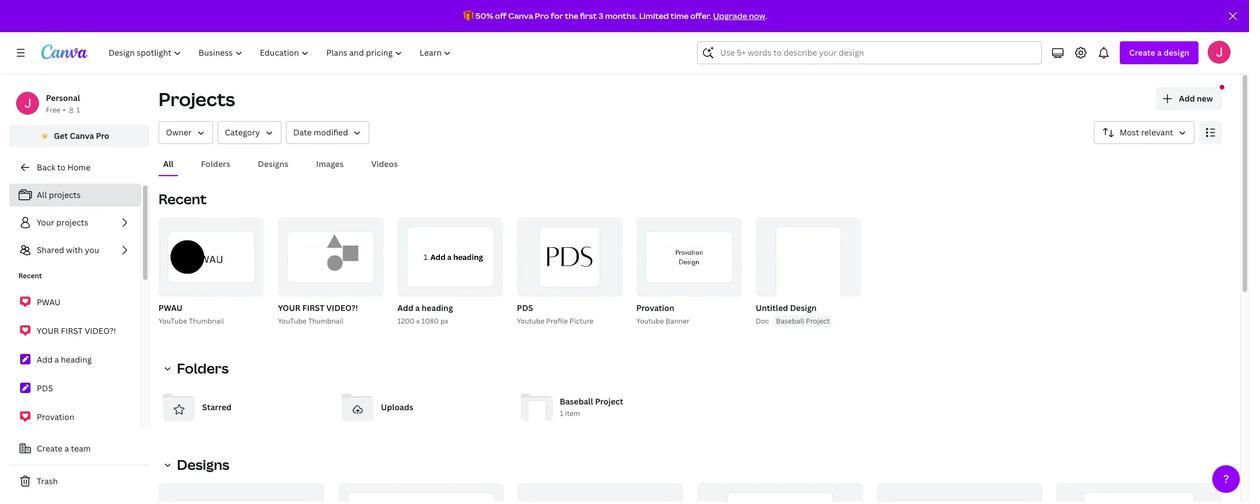 Task type: locate. For each thing, give the bounding box(es) containing it.
add a heading
[[37, 354, 92, 365]]

youtube inside provation youtube banner
[[636, 316, 664, 326]]

baseball down untitled design button at the right bottom of page
[[776, 316, 804, 326]]

1 vertical spatial project
[[595, 396, 623, 407]]

2 youtube from the left
[[636, 316, 664, 326]]

folders down category
[[201, 159, 230, 169]]

Category button
[[217, 121, 281, 144]]

0 horizontal spatial canva
[[70, 130, 94, 141]]

0 horizontal spatial pwau
[[37, 297, 60, 308]]

a
[[1157, 47, 1162, 58], [415, 303, 420, 314], [54, 354, 59, 365], [64, 443, 69, 454]]

1 vertical spatial create
[[37, 443, 63, 454]]

0 vertical spatial designs
[[258, 159, 288, 169]]

videos button
[[367, 153, 402, 175]]

canva right get
[[70, 130, 94, 141]]

create
[[1129, 47, 1155, 58], [37, 443, 63, 454]]

pds link
[[9, 377, 141, 401]]

1 horizontal spatial your
[[278, 303, 300, 314]]

now
[[749, 10, 765, 21]]

0 vertical spatial folders
[[201, 159, 230, 169]]

1 vertical spatial baseball
[[560, 396, 593, 407]]

0 horizontal spatial first
[[61, 326, 83, 337]]

thumbnail up folders dropdown button
[[189, 316, 224, 326]]

1 horizontal spatial thumbnail
[[308, 316, 343, 326]]

first inside your first video?! link
[[61, 326, 83, 337]]

youtube inside the your first video?! youtube thumbnail
[[278, 316, 307, 326]]

0 vertical spatial provation
[[636, 303, 674, 314]]

canva right the off
[[508, 10, 533, 21]]

your projects link
[[9, 211, 141, 234]]

0 horizontal spatial recent
[[18, 271, 42, 281]]

provation up banner
[[636, 303, 674, 314]]

provation
[[636, 303, 674, 314], [37, 412, 74, 423]]

2 thumbnail from the left
[[308, 316, 343, 326]]

1 vertical spatial provation
[[37, 412, 74, 423]]

0 horizontal spatial provation
[[37, 412, 74, 423]]

0 vertical spatial projects
[[49, 190, 81, 200]]

projects
[[49, 190, 81, 200], [56, 217, 88, 228]]

0 vertical spatial create
[[1129, 47, 1155, 58]]

for
[[551, 10, 563, 21]]

1 vertical spatial add
[[397, 303, 413, 314]]

pds button
[[517, 301, 533, 316]]

0 horizontal spatial pds
[[37, 383, 53, 394]]

1 vertical spatial recent
[[18, 271, 42, 281]]

project inside button
[[806, 316, 830, 326]]

pro
[[535, 10, 549, 21], [96, 130, 109, 141]]

list
[[9, 184, 141, 262], [9, 291, 141, 458]]

first for your first video?!
[[61, 326, 83, 337]]

1 vertical spatial designs
[[177, 455, 229, 474]]

add a heading button
[[397, 301, 453, 316]]

images
[[316, 159, 344, 169]]

0 horizontal spatial create
[[37, 443, 63, 454]]

provation button
[[636, 301, 674, 316]]

2 youtube from the left
[[278, 316, 307, 326]]

1 left of
[[476, 284, 480, 292]]

1 horizontal spatial all
[[163, 159, 173, 169]]

all
[[163, 159, 173, 169], [37, 190, 47, 200]]

0 horizontal spatial 1
[[76, 105, 80, 115]]

baseball for baseball project 1 item
[[560, 396, 593, 407]]

0 horizontal spatial youtube
[[517, 316, 545, 326]]

youtube for provation
[[636, 316, 664, 326]]

all down the owner
[[163, 159, 173, 169]]

0 horizontal spatial heading
[[61, 354, 92, 365]]

pds for pds youtube profile picture
[[517, 303, 533, 314]]

first
[[302, 303, 324, 314], [61, 326, 83, 337]]

add inside the add a heading 1200 x 1080 px
[[397, 303, 413, 314]]

1 youtube from the left
[[517, 316, 545, 326]]

0 vertical spatial heading
[[422, 303, 453, 314]]

add up the 1200
[[397, 303, 413, 314]]

1 vertical spatial projects
[[56, 217, 88, 228]]

1 vertical spatial pro
[[96, 130, 109, 141]]

0 vertical spatial your
[[278, 303, 300, 314]]

0 horizontal spatial pro
[[96, 130, 109, 141]]

0 horizontal spatial video?!
[[85, 326, 116, 337]]

youtube inside pwau youtube thumbnail
[[159, 316, 187, 326]]

thumbnail down your first video?! button
[[308, 316, 343, 326]]

a inside 'link'
[[54, 354, 59, 365]]

0 horizontal spatial your
[[37, 326, 59, 337]]

0 vertical spatial pds
[[517, 303, 533, 314]]

add for add a heading
[[37, 354, 52, 365]]

recent
[[159, 190, 207, 208], [18, 271, 42, 281]]

1 vertical spatial all
[[37, 190, 47, 200]]

2 vertical spatial add
[[37, 354, 52, 365]]

pds
[[517, 303, 533, 314], [37, 383, 53, 394]]

of
[[481, 284, 490, 292]]

your for your first video?! youtube thumbnail
[[278, 303, 300, 314]]

projects right your
[[56, 217, 88, 228]]

youtube inside the pds youtube profile picture
[[517, 316, 545, 326]]

heading for add a heading
[[61, 354, 92, 365]]

baseball project
[[776, 316, 830, 326]]

add down your first video?! link
[[37, 354, 52, 365]]

1 horizontal spatial create
[[1129, 47, 1155, 58]]

0 horizontal spatial add
[[37, 354, 52, 365]]

heading for add a heading 1200 x 1080 px
[[422, 303, 453, 314]]

create left design
[[1129, 47, 1155, 58]]

create left 'team'
[[37, 443, 63, 454]]

a up the x
[[415, 303, 420, 314]]

a left 'team'
[[64, 443, 69, 454]]

1 horizontal spatial canva
[[508, 10, 533, 21]]

1 vertical spatial pds
[[37, 383, 53, 394]]

pwau
[[37, 297, 60, 308], [159, 303, 183, 314]]

1 vertical spatial folders
[[177, 359, 229, 378]]

heading
[[422, 303, 453, 314], [61, 354, 92, 365]]

0 vertical spatial all
[[163, 159, 173, 169]]

2 vertical spatial 1
[[560, 409, 563, 419]]

add inside dropdown button
[[1179, 93, 1195, 104]]

0 vertical spatial pro
[[535, 10, 549, 21]]

recent down shared
[[18, 271, 42, 281]]

youtube down the pwau "button"
[[159, 316, 187, 326]]

category
[[225, 127, 260, 138]]

folders
[[201, 159, 230, 169], [177, 359, 229, 378]]

heading inside 'link'
[[61, 354, 92, 365]]

shared with you link
[[9, 239, 141, 262]]

baseball inside button
[[776, 316, 804, 326]]

profile
[[546, 316, 568, 326]]

1 youtube from the left
[[159, 316, 187, 326]]

1 for 1
[[76, 105, 80, 115]]

1 horizontal spatial designs
[[258, 159, 288, 169]]

upgrade now button
[[713, 10, 765, 21]]

add inside 'link'
[[37, 354, 52, 365]]

your inside the your first video?! youtube thumbnail
[[278, 303, 300, 314]]

pwau inside list
[[37, 297, 60, 308]]

your projects
[[37, 217, 88, 228]]

a down your first video?! link
[[54, 354, 59, 365]]

1 horizontal spatial recent
[[159, 190, 207, 208]]

1 horizontal spatial video?!
[[326, 303, 358, 314]]

a left design
[[1157, 47, 1162, 58]]

0 vertical spatial list
[[9, 184, 141, 262]]

0 vertical spatial add
[[1179, 93, 1195, 104]]

heading down your first video?! link
[[61, 354, 92, 365]]

1 for 1 of 2
[[476, 284, 480, 292]]

1 horizontal spatial heading
[[422, 303, 453, 314]]

baseball inside baseball project 1 item
[[560, 396, 593, 407]]

pro left for
[[535, 10, 549, 21]]

1 horizontal spatial project
[[806, 316, 830, 326]]

youtube down pds button
[[517, 316, 545, 326]]

50%
[[475, 10, 493, 21]]

designs
[[258, 159, 288, 169], [177, 455, 229, 474]]

pro up back to home link
[[96, 130, 109, 141]]

provation inside list
[[37, 412, 74, 423]]

0 vertical spatial video?!
[[326, 303, 358, 314]]

project inside baseball project 1 item
[[595, 396, 623, 407]]

uploads
[[381, 402, 413, 413]]

1 list from the top
[[9, 184, 141, 262]]

folders inside dropdown button
[[177, 359, 229, 378]]

youtube down your first video?! button
[[278, 316, 307, 326]]

0 horizontal spatial project
[[595, 396, 623, 407]]

video?! inside the your first video?! youtube thumbnail
[[326, 303, 358, 314]]

all inside button
[[163, 159, 173, 169]]

create a team
[[37, 443, 91, 454]]

1 vertical spatial 1
[[476, 284, 480, 292]]

months.
[[605, 10, 638, 21]]

new
[[1197, 93, 1213, 104]]

1 horizontal spatial provation
[[636, 303, 674, 314]]

free •
[[46, 105, 65, 115]]

all up your
[[37, 190, 47, 200]]

a inside button
[[64, 443, 69, 454]]

add for add a heading 1200 x 1080 px
[[397, 303, 413, 314]]

2 horizontal spatial 1
[[560, 409, 563, 419]]

create for create a design
[[1129, 47, 1155, 58]]

0 horizontal spatial all
[[37, 190, 47, 200]]

video?! for your first video?! youtube thumbnail
[[326, 303, 358, 314]]

project for baseball project 1 item
[[595, 396, 623, 407]]

provation inside provation youtube banner
[[636, 303, 674, 314]]

heading up px
[[422, 303, 453, 314]]

first inside the your first video?! youtube thumbnail
[[302, 303, 324, 314]]

0 vertical spatial 1
[[76, 105, 80, 115]]

0 horizontal spatial thumbnail
[[189, 316, 224, 326]]

starred link
[[159, 387, 328, 428]]

0 horizontal spatial youtube
[[159, 316, 187, 326]]

1 horizontal spatial 1
[[476, 284, 480, 292]]

1 horizontal spatial youtube
[[636, 316, 664, 326]]

canva inside get canva pro button
[[70, 130, 94, 141]]

designs inside dropdown button
[[177, 455, 229, 474]]

create inside create a team button
[[37, 443, 63, 454]]

baseball up item
[[560, 396, 593, 407]]

projects down back to home
[[49, 190, 81, 200]]

canva
[[508, 10, 533, 21], [70, 130, 94, 141]]

all projects link
[[9, 184, 141, 207]]

1 horizontal spatial add
[[397, 303, 413, 314]]

pwau button
[[159, 301, 183, 316]]

heading inside the add a heading 1200 x 1080 px
[[422, 303, 453, 314]]

all button
[[159, 153, 178, 175]]

1 horizontal spatial pwau
[[159, 303, 183, 314]]

thumbnail
[[189, 316, 224, 326], [308, 316, 343, 326]]

projects inside 'link'
[[56, 217, 88, 228]]

baseball project button
[[774, 316, 832, 327]]

james peterson image
[[1208, 41, 1231, 64]]

1 vertical spatial video?!
[[85, 326, 116, 337]]

a for add a heading 1200 x 1080 px
[[415, 303, 420, 314]]

date
[[293, 127, 312, 138]]

first for your first video?! youtube thumbnail
[[302, 303, 324, 314]]

2 horizontal spatial add
[[1179, 93, 1195, 104]]

recent down all button
[[159, 190, 207, 208]]

1 vertical spatial canva
[[70, 130, 94, 141]]

a inside dropdown button
[[1157, 47, 1162, 58]]

1080
[[421, 316, 439, 326]]

1 horizontal spatial baseball
[[776, 316, 804, 326]]

offer.
[[690, 10, 711, 21]]

0 horizontal spatial baseball
[[560, 396, 593, 407]]

1 horizontal spatial youtube
[[278, 316, 307, 326]]

Search search field
[[720, 42, 1019, 64]]

your first video?! link
[[9, 319, 141, 343]]

1 left item
[[560, 409, 563, 419]]

1
[[76, 105, 80, 115], [476, 284, 480, 292], [560, 409, 563, 419]]

a for create a team
[[64, 443, 69, 454]]

design
[[1164, 47, 1189, 58]]

1 horizontal spatial first
[[302, 303, 324, 314]]

1 thumbnail from the left
[[189, 316, 224, 326]]

to
[[57, 162, 65, 173]]

1 vertical spatial list
[[9, 291, 141, 458]]

create inside create a design dropdown button
[[1129, 47, 1155, 58]]

1 right "•" at the top of the page
[[76, 105, 80, 115]]

add a heading 1200 x 1080 px
[[397, 303, 453, 326]]

1 horizontal spatial pds
[[517, 303, 533, 314]]

0 vertical spatial baseball
[[776, 316, 804, 326]]

1 vertical spatial first
[[61, 326, 83, 337]]

0 vertical spatial project
[[806, 316, 830, 326]]

first
[[580, 10, 597, 21]]

pwau inside pwau youtube thumbnail
[[159, 303, 183, 314]]

videos
[[371, 159, 398, 169]]

youtube down provation button on the bottom of the page
[[636, 316, 664, 326]]

folders up starred
[[177, 359, 229, 378]]

0 horizontal spatial designs
[[177, 455, 229, 474]]

youtube
[[517, 316, 545, 326], [636, 316, 664, 326]]

1 vertical spatial your
[[37, 326, 59, 337]]

add left new
[[1179, 93, 1195, 104]]

0 vertical spatial first
[[302, 303, 324, 314]]

picture
[[570, 316, 594, 326]]

shared with you
[[37, 245, 99, 256]]

your
[[278, 303, 300, 314], [37, 326, 59, 337]]

1 vertical spatial heading
[[61, 354, 92, 365]]

folders button
[[196, 153, 235, 175]]

your first video?!
[[37, 326, 116, 337]]

your inside list
[[37, 326, 59, 337]]

add a heading link
[[9, 348, 141, 372]]

doc
[[756, 316, 769, 326]]

provation up create a team
[[37, 412, 74, 423]]

None search field
[[697, 41, 1042, 64]]

2 list from the top
[[9, 291, 141, 458]]

pds inside the pds youtube profile picture
[[517, 303, 533, 314]]

banner
[[666, 316, 690, 326]]

a for create a design
[[1157, 47, 1162, 58]]

baseball for baseball project
[[776, 316, 804, 326]]

a inside the add a heading 1200 x 1080 px
[[415, 303, 420, 314]]



Task type: vqa. For each thing, say whether or not it's contained in the screenshot.


Task type: describe. For each thing, give the bounding box(es) containing it.
video?! for your first video?!
[[85, 326, 116, 337]]

limited
[[639, 10, 669, 21]]

owner
[[166, 127, 192, 138]]

relevant
[[1141, 127, 1173, 138]]

x
[[416, 316, 420, 326]]

list containing all projects
[[9, 184, 141, 262]]

projects for your projects
[[56, 217, 88, 228]]

add for add new
[[1179, 93, 1195, 104]]

3
[[599, 10, 603, 21]]

designs inside button
[[258, 159, 288, 169]]

Owner button
[[159, 121, 213, 144]]

starred
[[202, 402, 231, 413]]

Date modified button
[[286, 121, 369, 144]]

time
[[670, 10, 689, 21]]

🎁 50% off canva pro for the first 3 months. limited time offer. upgrade now .
[[464, 10, 767, 21]]

you
[[85, 245, 99, 256]]

pds youtube profile picture
[[517, 303, 594, 326]]

create for create a team
[[37, 443, 63, 454]]

1 inside baseball project 1 item
[[560, 409, 563, 419]]

•
[[63, 105, 65, 115]]

uploads link
[[337, 387, 507, 428]]

provation youtube banner
[[636, 303, 690, 326]]

top level navigation element
[[101, 41, 461, 64]]

project for baseball project
[[806, 316, 830, 326]]

projects
[[159, 87, 235, 111]]

your first video?! youtube thumbnail
[[278, 303, 358, 326]]

provation for provation youtube banner
[[636, 303, 674, 314]]

0 vertical spatial canva
[[508, 10, 533, 21]]

back to home link
[[9, 156, 149, 179]]

create a design
[[1129, 47, 1189, 58]]

1200
[[397, 316, 415, 326]]

.
[[765, 10, 767, 21]]

date modified
[[293, 127, 348, 138]]

untitled
[[756, 303, 788, 314]]

your for your first video?!
[[37, 326, 59, 337]]

personal
[[46, 92, 80, 103]]

back to home
[[37, 162, 90, 173]]

modified
[[314, 127, 348, 138]]

1 horizontal spatial pro
[[535, 10, 549, 21]]

add new button
[[1156, 87, 1222, 110]]

home
[[67, 162, 90, 173]]

thumbnail inside the your first video?! youtube thumbnail
[[308, 316, 343, 326]]

projects for all projects
[[49, 190, 81, 200]]

provation link
[[9, 405, 141, 430]]

all projects
[[37, 190, 81, 200]]

list containing pwau
[[9, 291, 141, 458]]

team
[[71, 443, 91, 454]]

free
[[46, 105, 60, 115]]

pwau for pwau youtube thumbnail
[[159, 303, 183, 314]]

images button
[[311, 153, 348, 175]]

1 of 2
[[476, 284, 495, 292]]

shared
[[37, 245, 64, 256]]

youtube for pds
[[517, 316, 545, 326]]

design
[[790, 303, 817, 314]]

designs button
[[253, 153, 293, 175]]

item
[[565, 409, 580, 419]]

get
[[54, 130, 68, 141]]

thumbnail inside pwau youtube thumbnail
[[189, 316, 224, 326]]

most relevant
[[1120, 127, 1173, 138]]

2
[[492, 284, 495, 292]]

folders button
[[159, 357, 236, 380]]

pro inside button
[[96, 130, 109, 141]]

with
[[66, 245, 83, 256]]

designs button
[[159, 454, 236, 477]]

folders inside button
[[201, 159, 230, 169]]

the
[[565, 10, 578, 21]]

provation for provation
[[37, 412, 74, 423]]

add new
[[1179, 93, 1213, 104]]

pwau link
[[9, 291, 141, 315]]

get canva pro
[[54, 130, 109, 141]]

Sort by button
[[1094, 121, 1195, 144]]

trash link
[[9, 470, 149, 493]]

0 vertical spatial recent
[[159, 190, 207, 208]]

get canva pro button
[[9, 125, 149, 147]]

your
[[37, 217, 54, 228]]

🎁
[[464, 10, 474, 21]]

all for all projects
[[37, 190, 47, 200]]

all for all
[[163, 159, 173, 169]]

create a team button
[[9, 438, 149, 461]]

untitled design
[[756, 303, 817, 314]]

px
[[440, 316, 448, 326]]

pwau for pwau
[[37, 297, 60, 308]]

upgrade
[[713, 10, 747, 21]]

your first video?! button
[[278, 301, 358, 316]]

a for add a heading
[[54, 354, 59, 365]]

trash
[[37, 476, 58, 487]]

off
[[495, 10, 507, 21]]

pwau youtube thumbnail
[[159, 303, 224, 326]]

back
[[37, 162, 55, 173]]

baseball project 1 item
[[560, 396, 623, 419]]

create a design button
[[1120, 41, 1199, 64]]

most
[[1120, 127, 1139, 138]]

pds for pds
[[37, 383, 53, 394]]



